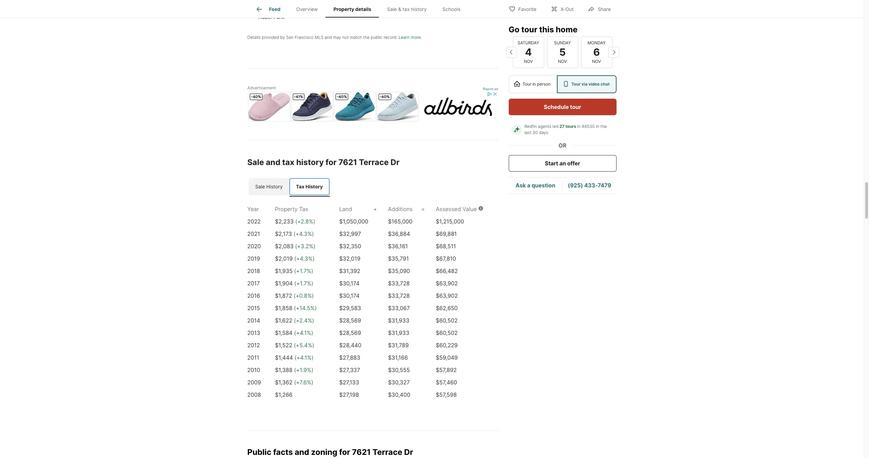 Task type: locate. For each thing, give the bounding box(es) containing it.
$31,166
[[388, 355, 408, 362]]

nov down the 5
[[558, 59, 567, 64]]

1 vertical spatial (+4.1%)
[[295, 355, 314, 362]]

offer
[[567, 160, 580, 167]]

0 horizontal spatial history
[[266, 184, 283, 190]]

feed
[[269, 6, 280, 12]]

tax up sale history
[[282, 158, 294, 168]]

nov for 5
[[558, 59, 567, 64]]

nov inside sunday 5 nov
[[558, 59, 567, 64]]

0 vertical spatial $60,502
[[436, 318, 458, 324]]

history
[[411, 6, 427, 12], [296, 158, 324, 168]]

0 vertical spatial $28,569
[[339, 318, 361, 324]]

1 horizontal spatial tour
[[572, 82, 581, 87]]

$1,388
[[275, 367, 293, 374]]

1 horizontal spatial on
[[307, 7, 312, 13]]

property up $2,233
[[275, 206, 298, 213]]

0 vertical spatial tax
[[403, 6, 410, 12]]

$2,083
[[275, 243, 294, 250]]

$30,174
[[339, 280, 360, 287], [339, 293, 360, 300]]

moesser
[[258, 7, 278, 13]]

$30,174 up $29,583
[[339, 293, 360, 300]]

1 vertical spatial on
[[307, 7, 312, 13]]

0 vertical spatial $31,933
[[388, 318, 409, 324]]

history up property tax
[[266, 184, 283, 190]]

0 horizontal spatial in
[[533, 82, 536, 87]]

3 nov from the left
[[592, 59, 601, 64]]

1 horizontal spatial dr
[[391, 158, 400, 168]]

1 $33,728 from the top
[[388, 280, 410, 287]]

tour
[[523, 82, 532, 87], [572, 82, 581, 87]]

$30,174 down $31,392
[[339, 280, 360, 287]]

in right 94530
[[596, 124, 599, 129]]

(+4.1%) down (+5.4%)
[[295, 355, 314, 362]]

1 horizontal spatial history
[[411, 6, 427, 12]]

nov inside saturday 4 nov
[[524, 59, 533, 64]]

$1,522
[[275, 342, 292, 349]]

$31,933 for (+2.4%)
[[388, 318, 409, 324]]

2010
[[247, 367, 260, 374]]

land
[[339, 206, 352, 213]]

2009
[[247, 380, 261, 386]]

&
[[398, 6, 401, 12]]

27
[[560, 124, 565, 129]]

0 vertical spatial sale
[[387, 6, 397, 12]]

tax up property tax
[[296, 184, 304, 190]]

public
[[247, 448, 271, 458]]

sale up sale history
[[247, 158, 264, 168]]

1 vertical spatial terrace
[[373, 448, 402, 458]]

0 horizontal spatial nov
[[524, 59, 533, 64]]

1 vertical spatial property
[[275, 206, 298, 213]]

(+4.1%) for $1,584 (+4.1%)
[[294, 330, 313, 337]]

2 vertical spatial sale
[[255, 184, 265, 190]]

2 $31,933 from the top
[[388, 330, 409, 337]]

0 horizontal spatial tax
[[282, 158, 294, 168]]

ad
[[494, 87, 498, 91]]

2015
[[247, 305, 260, 312]]

via
[[582, 82, 588, 87]]

favorite button
[[503, 2, 542, 16]]

a
[[527, 182, 531, 189]]

1 vertical spatial 7621
[[352, 448, 371, 458]]

$1,935 (+1.7%)
[[275, 268, 313, 275]]

1 vertical spatial dr
[[391, 158, 400, 168]]

2 vertical spatial dr
[[404, 448, 413, 458]]

nov inside monday 6 nov
[[592, 59, 601, 64]]

1 vertical spatial for
[[339, 448, 350, 458]]

$63,902 up $62,650
[[436, 293, 458, 300]]

redfin
[[525, 124, 537, 129]]

1 vertical spatial history
[[296, 158, 324, 168]]

park.
[[274, 14, 285, 20]]

tax inside tax history tab
[[296, 184, 304, 190]]

sale for sale & tax history
[[387, 6, 397, 12]]

0 vertical spatial tax
[[296, 184, 304, 190]]

0 horizontal spatial on
[[299, 0, 304, 6]]

$30,327
[[388, 380, 410, 386]]

2022
[[247, 218, 261, 225]]

$59,049
[[436, 355, 458, 362]]

(925) 433-7479
[[568, 182, 611, 189]]

1 tab list from the top
[[247, 0, 474, 18]]

person
[[537, 82, 551, 87]]

0 vertical spatial $30,174
[[339, 280, 360, 287]]

property inside tab
[[334, 6, 354, 12]]

sale history tab
[[249, 179, 289, 196]]

on
[[299, 0, 304, 6], [307, 7, 312, 13]]

history for &
[[411, 6, 427, 12]]

1 vertical spatial sale
[[247, 158, 264, 168]]

sale history
[[255, 184, 283, 190]]

sale for sale and tax history for 7621 terrace dr
[[247, 158, 264, 168]]

$30,555
[[388, 367, 410, 374]]

1 horizontal spatial nov
[[558, 59, 567, 64]]

1 vertical spatial (+4.3%)
[[294, 256, 315, 262]]

nov down 6
[[592, 59, 601, 64]]

$35,791
[[388, 256, 409, 262]]

1 vertical spatial $28,569
[[339, 330, 361, 337]]

0 vertical spatial (+1.7%)
[[294, 268, 313, 275]]

tax
[[296, 184, 304, 190], [299, 206, 308, 213]]

provided
[[262, 35, 279, 40]]

$1,584
[[275, 330, 293, 337]]

1 horizontal spatial tour
[[570, 104, 581, 111]]

chat
[[601, 82, 610, 87]]

1 history from the left
[[266, 184, 283, 190]]

$60,502 for $1,584 (+4.1%)
[[436, 330, 458, 337]]

(+1.7%) up "(+0.8%)"
[[294, 280, 313, 287]]

0 horizontal spatial tour
[[523, 82, 532, 87]]

on down gavin
[[307, 7, 312, 13]]

tab list
[[247, 0, 474, 18], [247, 177, 331, 197]]

not
[[342, 35, 349, 40]]

$33,728 down $35,090
[[388, 280, 410, 287]]

sale up year
[[255, 184, 265, 190]]

nov down 4
[[524, 59, 533, 64]]

$28,569 up $28,440
[[339, 330, 361, 337]]

the inside the in the last 30 days
[[601, 124, 607, 129]]

(+1.7%) down $2,019 (+4.3%)
[[294, 268, 313, 275]]

for up tax history tab
[[326, 158, 337, 168]]

1 vertical spatial $31,933
[[388, 330, 409, 337]]

tax inside tab
[[403, 6, 410, 12]]

$33,728 up $33,067 on the left of page
[[388, 293, 410, 300]]

sale left &
[[387, 6, 397, 12]]

on up turn
[[299, 0, 304, 6]]

(+1.7%) for $1,904 (+1.7%)
[[294, 280, 313, 287]]

may
[[333, 35, 341, 40]]

2020
[[247, 243, 261, 250]]

$1,388 (+1.9%)
[[275, 367, 313, 374]]

1 $30,174 from the top
[[339, 280, 360, 287]]

history right &
[[411, 6, 427, 12]]

the right 94530
[[601, 124, 607, 129]]

0 vertical spatial dr
[[320, 0, 325, 6]]

0 vertical spatial (+4.3%)
[[294, 231, 314, 238]]

1 vertical spatial (+1.7%)
[[294, 280, 313, 287]]

and right facts
[[295, 448, 309, 458]]

1 vertical spatial the
[[601, 124, 607, 129]]

tour right schedule
[[570, 104, 581, 111]]

$1,050,000
[[339, 218, 368, 225]]

advertisement
[[247, 86, 276, 91]]

+
[[373, 206, 377, 213]]

0 vertical spatial terrace
[[359, 158, 389, 168]]

history inside tab
[[411, 6, 427, 12]]

2 nov from the left
[[558, 59, 567, 64]]

1 $63,902 from the top
[[436, 280, 458, 287]]

(+1.7%)
[[294, 268, 313, 275], [294, 280, 313, 287]]

2 tab list from the top
[[247, 177, 331, 197]]

$28,569 for $1,584 (+4.1%)
[[339, 330, 361, 337]]

0 vertical spatial (+4.1%)
[[294, 330, 313, 337]]

monday 6 nov
[[588, 40, 606, 64]]

2 horizontal spatial nov
[[592, 59, 601, 64]]

for for history
[[326, 158, 337, 168]]

tour inside schedule tour button
[[570, 104, 581, 111]]

2 $28,569 from the top
[[339, 330, 361, 337]]

$36,884
[[388, 231, 410, 238]]

1 tour from the left
[[523, 82, 532, 87]]

history for tax history
[[306, 184, 323, 190]]

0 horizontal spatial the
[[363, 35, 370, 40]]

facts
[[273, 448, 293, 458]]

2 (+1.7%) from the top
[[294, 280, 313, 287]]

terrace for public facts and zoning for 7621 terrace dr
[[373, 448, 402, 458]]

tour via video chat option
[[557, 75, 617, 93]]

$29,583
[[339, 305, 361, 312]]

$60,502 down $62,650
[[436, 318, 458, 324]]

report ad
[[483, 87, 498, 91]]

2 tour from the left
[[572, 82, 581, 87]]

1 $28,569 from the top
[[339, 318, 361, 324]]

None button
[[513, 36, 544, 68], [547, 36, 578, 68], [581, 36, 612, 68], [513, 36, 544, 68], [547, 36, 578, 68], [581, 36, 612, 68]]

tour for tour in person
[[523, 82, 532, 87]]

property down seaview on the top
[[334, 6, 354, 12]]

$28,569 down $29,583
[[339, 318, 361, 324]]

x-out
[[561, 6, 574, 12]]

1 horizontal spatial property
[[334, 6, 354, 12]]

(+1.9%)
[[294, 367, 313, 374]]

public facts and zoning for 7621 terrace dr
[[247, 448, 413, 458]]

the left public
[[363, 35, 370, 40]]

1 vertical spatial $63,902
[[436, 293, 458, 300]]

1 horizontal spatial history
[[306, 184, 323, 190]]

$1,522 (+5.4%)
[[275, 342, 314, 349]]

1 horizontal spatial tax
[[403, 6, 410, 12]]

sunday
[[554, 40, 571, 45]]

history up tax history
[[296, 158, 324, 168]]

$28,440
[[339, 342, 361, 349]]

(925)
[[568, 182, 583, 189]]

$60,502 for $1,622 (+2.4%)
[[436, 318, 458, 324]]

0 horizontal spatial for
[[326, 158, 337, 168]]

(+4.1%) down (+2.4%)
[[294, 330, 313, 337]]

$63,902 down '$66,482'
[[436, 280, 458, 287]]

and down 'south'
[[286, 7, 295, 13]]

0 horizontal spatial tour
[[521, 25, 538, 34]]

$33,728 for (+0.8%)
[[388, 293, 410, 300]]

$60,502 up $60,229
[[436, 330, 458, 337]]

$2,083 (+3.2%)
[[275, 243, 315, 250]]

1
[[334, 7, 336, 13]]

saturday
[[518, 40, 539, 45]]

(+0.8%)
[[294, 293, 314, 300]]

$1,872 (+0.8%)
[[275, 293, 314, 300]]

led
[[553, 124, 559, 129]]

$60,229
[[436, 342, 458, 349]]

0 horizontal spatial history
[[296, 158, 324, 168]]

1 (+1.7%) from the top
[[294, 268, 313, 275]]

0 vertical spatial history
[[411, 6, 427, 12]]

1 vertical spatial $30,174
[[339, 293, 360, 300]]

2 horizontal spatial in
[[596, 124, 599, 129]]

2 $63,902 from the top
[[436, 293, 458, 300]]

start an offer button
[[509, 155, 617, 172]]

history
[[266, 184, 283, 190], [306, 184, 323, 190]]

30
[[533, 130, 538, 135]]

2019
[[247, 256, 260, 262]]

0 vertical spatial the
[[363, 35, 370, 40]]

0 vertical spatial for
[[326, 158, 337, 168]]

$31,933 down $33,067 on the left of page
[[388, 318, 409, 324]]

0 horizontal spatial property
[[275, 206, 298, 213]]

history for sale history
[[266, 184, 283, 190]]

tour up saturday
[[521, 25, 538, 34]]

list box
[[509, 75, 617, 93]]

0 horizontal spatial dr
[[320, 0, 325, 6]]

turn
[[296, 7, 305, 13]]

0 vertical spatial property
[[334, 6, 354, 12]]

1 vertical spatial tax
[[282, 158, 294, 168]]

$1,872
[[275, 293, 292, 300]]

(+4.1%) for $1,444 (+4.1%)
[[295, 355, 314, 362]]

1 $60,502 from the top
[[436, 318, 458, 324]]

2 horizontal spatial dr
[[404, 448, 413, 458]]

2 $30,174 from the top
[[339, 293, 360, 300]]

tour left person
[[523, 82, 532, 87]]

days
[[539, 130, 548, 135]]

$27,198
[[339, 392, 359, 399]]

tax for and
[[282, 158, 294, 168]]

2 $60,502 from the top
[[436, 330, 458, 337]]

$31,933 up $31,789
[[388, 330, 409, 337]]

tax right &
[[403, 6, 410, 12]]

history down 'sale and tax history for 7621 terrace dr'
[[306, 184, 323, 190]]

0 vertical spatial 7621
[[338, 158, 357, 168]]

0 vertical spatial $63,902
[[436, 280, 458, 287]]

1 horizontal spatial the
[[601, 124, 607, 129]]

in right 'tours'
[[577, 124, 581, 129]]

and up sale history
[[266, 158, 280, 168]]

1 horizontal spatial for
[[339, 448, 350, 458]]

0 vertical spatial $33,728
[[388, 280, 410, 287]]

tour in person
[[523, 82, 551, 87]]

2017
[[247, 280, 260, 287]]

$30,400
[[388, 392, 410, 399]]

2 history from the left
[[306, 184, 323, 190]]

1 $31,933 from the top
[[388, 318, 409, 324]]

or
[[559, 142, 567, 149]]

2016
[[247, 293, 260, 300]]

for right zoning
[[339, 448, 350, 458]]

1 vertical spatial $33,728
[[388, 293, 410, 300]]

tax up the (+2.8%)
[[299, 206, 308, 213]]

(+4.3%) down (+3.2%)
[[294, 256, 315, 262]]

2 $33,728 from the top
[[388, 293, 410, 300]]

1 nov from the left
[[524, 59, 533, 64]]

previous image
[[506, 47, 517, 58]]

tour left the via
[[572, 82, 581, 87]]

1 vertical spatial tour
[[570, 104, 581, 111]]

1 horizontal spatial in
[[577, 124, 581, 129]]

(+4.3%) up (+3.2%)
[[294, 231, 314, 238]]

in left person
[[533, 82, 536, 87]]

0 vertical spatial tab list
[[247, 0, 474, 18]]

for for zoning
[[339, 448, 350, 458]]

0 vertical spatial tour
[[521, 25, 538, 34]]

1 vertical spatial $60,502
[[436, 330, 458, 337]]

$1,622 (+2.4%)
[[275, 318, 314, 324]]

1 vertical spatial tab list
[[247, 177, 331, 197]]



Task type: describe. For each thing, give the bounding box(es) containing it.
(+3.2%)
[[295, 243, 315, 250]]

$1,904
[[275, 280, 293, 287]]

more.
[[411, 35, 422, 40]]

6
[[593, 46, 600, 58]]

$30,174 for $1,872 (+0.8%)
[[339, 293, 360, 300]]

dr for zoning
[[404, 448, 413, 458]]

$1,266
[[275, 392, 293, 399]]

report ad button
[[483, 87, 498, 92]]

of
[[363, 7, 368, 13]]

in inside tour in person option
[[533, 82, 536, 87]]

terrace for sale and tax history for 7621 terrace dr
[[359, 158, 389, 168]]

share button
[[582, 2, 617, 16]]

$1,444
[[275, 355, 293, 362]]

(+1.7%) for $1,935 (+1.7%)
[[294, 268, 313, 275]]

an
[[560, 160, 566, 167]]

additions
[[388, 206, 413, 213]]

sale & tax history tab
[[379, 1, 435, 18]]

nov for 6
[[592, 59, 601, 64]]

2014
[[247, 318, 260, 324]]

schools tab
[[435, 1, 468, 18]]

7621 for history
[[338, 158, 357, 168]]

redfin agents led 27 tours in 94530
[[525, 124, 595, 129]]

$27,883
[[339, 355, 360, 362]]

$28,569 for $1,622 (+2.4%)
[[339, 318, 361, 324]]

5
[[559, 46, 566, 58]]

$165,000
[[388, 218, 412, 225]]

$1,444 (+4.1%)
[[275, 355, 314, 362]]

in inside the in the last 30 days
[[596, 124, 599, 129]]

ask
[[516, 182, 526, 189]]

monday
[[588, 40, 606, 45]]

details
[[355, 6, 371, 12]]

$69,881
[[436, 231, 457, 238]]

$31,392
[[339, 268, 360, 275]]

0 vertical spatial on
[[299, 0, 304, 6]]

$2,019
[[275, 256, 293, 262]]

san
[[286, 35, 294, 40]]

7621 for zoning
[[352, 448, 371, 458]]

last
[[525, 130, 532, 135]]

property for property tax
[[275, 206, 298, 213]]

(+7.6%)
[[294, 380, 313, 386]]

next image
[[608, 47, 619, 58]]

share
[[598, 6, 611, 12]]

$67,810
[[436, 256, 456, 262]]

assessed
[[436, 206, 461, 213]]

(+14.5%)
[[294, 305, 317, 312]]

94530
[[582, 124, 595, 129]]

$63,902 for $1,872 (+0.8%)
[[436, 293, 458, 300]]

tab list containing sale history
[[247, 177, 331, 197]]

report
[[483, 87, 493, 91]]

$36,161
[[388, 243, 408, 250]]

tax for &
[[403, 6, 410, 12]]

4
[[525, 46, 532, 58]]

sale for sale history
[[255, 184, 265, 190]]

tour for tour via video chat
[[572, 82, 581, 87]]

tour in person option
[[509, 75, 557, 93]]

$57,598
[[436, 392, 457, 399]]

feed link
[[255, 5, 280, 13]]

(+2.4%)
[[294, 318, 314, 324]]

tour for go
[[521, 25, 538, 34]]

(+4.3%) for $2,173 (+4.3%)
[[294, 231, 314, 238]]

saturday 4 nov
[[518, 40, 539, 64]]

(+2.8%)
[[295, 218, 315, 225]]

list box containing tour in person
[[509, 75, 617, 93]]

$33,728 for (+1.7%)
[[388, 280, 410, 287]]

1 vertical spatial tax
[[299, 206, 308, 213]]

(+4.3%) for $2,019 (+4.3%)
[[294, 256, 315, 262]]

2013
[[247, 330, 260, 337]]

ad region
[[247, 91, 498, 122]]

in the last 30 days
[[525, 124, 608, 135]]

year
[[247, 206, 259, 213]]

dr for history
[[391, 158, 400, 168]]

ln
[[279, 7, 285, 13]]

$30,174 for $1,904 (+1.7%)
[[339, 280, 360, 287]]

start
[[545, 160, 558, 167]]

$63,902 for $1,904 (+1.7%)
[[436, 280, 458, 287]]

tax history tab
[[289, 179, 330, 196]]

from
[[353, 0, 364, 6]]

out
[[565, 6, 574, 12]]

mls
[[315, 35, 323, 40]]

sunday 5 nov
[[554, 40, 571, 64]]

tab list containing feed
[[247, 0, 474, 18]]

details provided by san francisco mls and may not match the public record. learn more.
[[247, 35, 422, 40]]

home
[[556, 25, 578, 34]]

seaview
[[333, 0, 352, 6]]

francisco
[[295, 35, 314, 40]]

(+5.4%)
[[294, 342, 314, 349]]

$31,933 for (+4.1%)
[[388, 330, 409, 337]]

$1,362
[[275, 380, 292, 386]]

$2,233
[[275, 218, 294, 225]]

and inside south on gavin dr or seaview from moesser ln and turn on terrace. 1 block west of huber park.
[[286, 7, 295, 13]]

$66,482
[[436, 268, 458, 275]]

nov for 4
[[524, 59, 533, 64]]

$27,337
[[339, 367, 360, 374]]

ask a question
[[516, 182, 556, 189]]

question
[[532, 182, 556, 189]]

$1,584 (+4.1%)
[[275, 330, 313, 337]]

ask a question link
[[516, 182, 556, 189]]

$31,789
[[388, 342, 409, 349]]

$1,858 (+14.5%)
[[275, 305, 317, 312]]

tour for schedule
[[570, 104, 581, 111]]

dr inside south on gavin dr or seaview from moesser ln and turn on terrace. 1 block west of huber park.
[[320, 0, 325, 6]]

$2,173 (+4.3%)
[[275, 231, 314, 238]]

2021
[[247, 231, 260, 238]]

match
[[350, 35, 362, 40]]

tours
[[566, 124, 576, 129]]

and left may
[[325, 35, 332, 40]]

property details
[[334, 6, 371, 12]]

property details tab
[[326, 1, 379, 18]]

assessed value
[[436, 206, 477, 213]]

value
[[462, 206, 477, 213]]

$35,090
[[388, 268, 410, 275]]

$1,935
[[275, 268, 293, 275]]

history for and
[[296, 158, 324, 168]]

$33,067
[[388, 305, 410, 312]]

terrace.
[[314, 7, 332, 13]]

property for property details
[[334, 6, 354, 12]]

$32,350
[[339, 243, 361, 250]]

$2,233 (+2.8%)
[[275, 218, 315, 225]]

overview tab
[[288, 1, 326, 18]]



Task type: vqa. For each thing, say whether or not it's contained in the screenshot.


